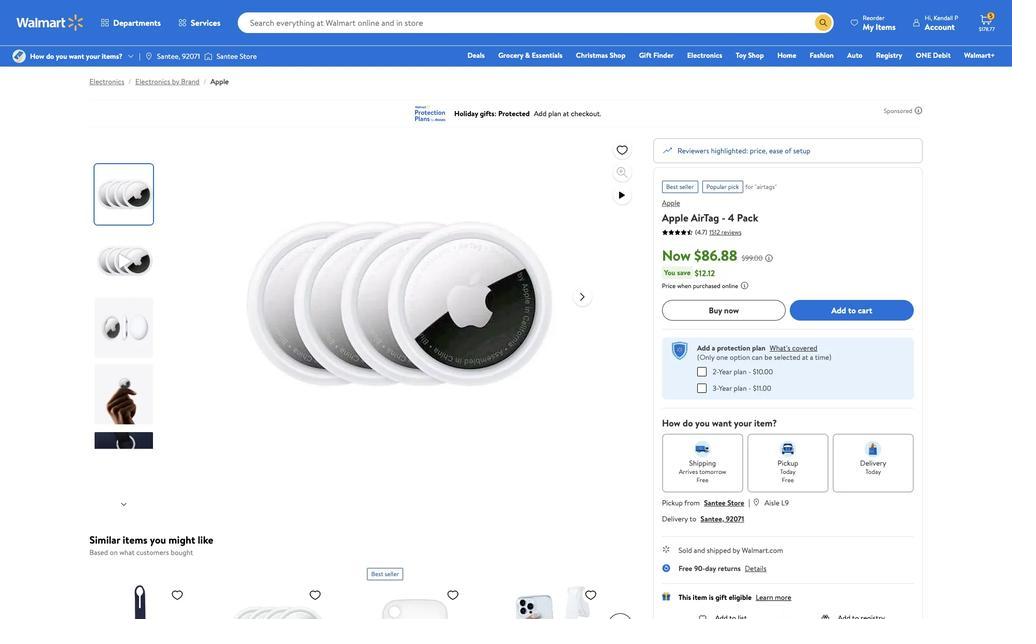 Task type: describe. For each thing, give the bounding box(es) containing it.
similar
[[89, 534, 120, 548]]

0 vertical spatial apple link
[[211, 77, 229, 87]]

ad disclaimer and feedback for skylinedisplayad image
[[915, 107, 923, 115]]

home link
[[773, 50, 801, 61]]

walmart image
[[17, 14, 84, 31]]

delivery today
[[860, 458, 887, 476]]

add for add to cart
[[832, 305, 846, 316]]

year for 3-
[[719, 383, 732, 394]]

one debit link
[[911, 50, 956, 61]]

you for similar items you might like based on what customers bought
[[150, 534, 166, 548]]

this item is gift eligible learn more
[[679, 593, 792, 603]]

buy now
[[709, 305, 739, 316]]

popular pick
[[707, 183, 739, 191]]

store inside pickup from santee store |
[[728, 498, 745, 509]]

you for how do you want your items?
[[56, 51, 67, 62]]

returns
[[718, 564, 741, 574]]

0 vertical spatial electronics link
[[683, 50, 727, 61]]

gifting made easy image
[[662, 593, 670, 601]]

1 horizontal spatial |
[[749, 497, 750, 509]]

selected
[[774, 353, 801, 363]]

apple airtag loop - polyurethane / deep navy (mhj03zm/a) (used) image
[[92, 585, 188, 620]]

grocery & essentials link
[[494, 50, 567, 61]]

 image for santee store
[[204, 51, 212, 62]]

electronics by brand link
[[135, 77, 200, 87]]

gift finder link
[[634, 50, 679, 61]]

now $86.88
[[662, 246, 738, 266]]

3-year plan - $11.00
[[713, 383, 772, 394]]

home
[[778, 50, 797, 60]]

services
[[191, 17, 221, 28]]

kendall
[[934, 13, 953, 22]]

items?
[[102, 51, 123, 62]]

santee store
[[217, 51, 257, 62]]

today for pickup
[[780, 468, 796, 476]]

delivery for to
[[662, 514, 688, 525]]

&
[[525, 50, 530, 60]]

1 vertical spatial electronics link
[[89, 77, 124, 87]]

free 90-day returns details
[[679, 564, 767, 574]]

1 horizontal spatial seller
[[680, 183, 694, 191]]

deals link
[[463, 50, 490, 61]]

airtag
[[691, 211, 719, 225]]

essentials
[[532, 50, 563, 60]]

5
[[990, 11, 993, 20]]

$86.88
[[694, 246, 738, 266]]

next media item image
[[576, 291, 589, 303]]

details
[[745, 564, 767, 574]]

how do you want your items?
[[30, 51, 123, 62]]

auto link
[[843, 50, 867, 61]]

legal information image
[[741, 282, 749, 290]]

0 horizontal spatial |
[[139, 51, 141, 62]]

pickup from santee store |
[[662, 497, 750, 509]]

pickup for pickup today free
[[778, 458, 799, 469]]

protection
[[717, 343, 751, 354]]

from
[[685, 498, 700, 509]]

fashion
[[810, 50, 834, 60]]

1 vertical spatial santee,
[[701, 514, 724, 525]]

items
[[876, 21, 896, 32]]

(4.7)
[[695, 228, 707, 237]]

reorder
[[863, 13, 885, 22]]

online
[[722, 282, 739, 291]]

one debit
[[916, 50, 951, 60]]

pickup today free
[[778, 458, 799, 485]]

0 vertical spatial store
[[240, 51, 257, 62]]

1 horizontal spatial best
[[666, 183, 678, 191]]

apple airtag - 4 pack image
[[234, 139, 565, 469]]

add to favorites list, pro for magsafe® - white image
[[585, 589, 597, 602]]

similar items you might like based on what customers bought
[[89, 534, 213, 558]]

toy shop link
[[731, 50, 769, 61]]

departments button
[[92, 10, 170, 35]]

christmas shop link
[[572, 50, 630, 61]]

based
[[89, 548, 108, 558]]

today for delivery
[[866, 468, 881, 476]]

Search search field
[[238, 12, 834, 33]]

do for how do you want your item?
[[683, 417, 693, 430]]

item
[[693, 593, 707, 603]]

arrives
[[679, 468, 698, 476]]

price
[[662, 282, 676, 291]]

sponsored
[[884, 106, 913, 115]]

year for 2-
[[719, 367, 732, 377]]

buy now button
[[662, 300, 786, 321]]

gift
[[639, 50, 652, 60]]

items
[[123, 534, 147, 548]]

fashion link
[[805, 50, 839, 61]]

how for how do you want your items?
[[30, 51, 44, 62]]

might
[[169, 534, 195, 548]]

intent image for delivery image
[[865, 441, 882, 458]]

walmart+
[[964, 50, 995, 60]]

hi,
[[925, 13, 932, 22]]

add to favorites list, apple airtag loop - polyurethane / deep navy (mhj03zm/a) (used) image
[[171, 589, 184, 602]]

walmart.com
[[742, 546, 783, 556]]

registry link
[[872, 50, 907, 61]]

add to cart
[[832, 305, 873, 316]]

plan for $11.00
[[734, 383, 747, 394]]

shipped
[[707, 546, 731, 556]]

cart
[[858, 305, 873, 316]]

walmart+ link
[[960, 50, 1000, 61]]

best inside product group
[[371, 570, 383, 579]]

shipping arrives tomorrow free
[[679, 458, 726, 485]]

5 $178.77
[[979, 11, 995, 33]]

electronics for electronics
[[687, 50, 723, 60]]

aisle
[[765, 498, 780, 509]]

0 horizontal spatial santee,
[[157, 51, 180, 62]]

plan for $10.00
[[734, 367, 747, 377]]

you for how do you want your item?
[[695, 417, 710, 430]]

wpp logo image
[[670, 342, 689, 361]]

reorder my items
[[863, 13, 896, 32]]

2 vertical spatial apple
[[662, 211, 689, 225]]

free inside shipping arrives tomorrow free
[[697, 476, 709, 485]]

3-
[[713, 383, 719, 394]]

add to favorites list, tile mate (2022) - 1 pack - white - bluetooth tracker, keys finder and item locator image
[[447, 589, 459, 602]]

santee store button
[[704, 498, 745, 509]]

1512 reviews link
[[707, 228, 742, 237]]

reviews
[[722, 228, 742, 237]]

aisle l9
[[765, 498, 789, 509]]

0 horizontal spatial free
[[679, 564, 693, 574]]

1 horizontal spatial apple link
[[662, 198, 680, 208]]

one
[[716, 353, 728, 363]]

4
[[728, 211, 735, 225]]

price when purchased online
[[662, 282, 739, 291]]

apple airtag - 4 pack - image 1 of 11 image
[[95, 164, 155, 225]]

1 horizontal spatial 92071
[[726, 514, 744, 525]]

do for how do you want your items?
[[46, 51, 54, 62]]

electronics for electronics / electronics by brand / apple
[[89, 77, 124, 87]]

90-
[[694, 564, 705, 574]]

(only
[[697, 353, 715, 363]]

purchased
[[693, 282, 721, 291]]

shop for toy shop
[[748, 50, 764, 60]]

"airtags"
[[755, 183, 777, 191]]

ease
[[769, 146, 783, 156]]



Task type: locate. For each thing, give the bounding box(es) containing it.
your for item?
[[734, 417, 752, 430]]

0 vertical spatial do
[[46, 51, 54, 62]]

1 vertical spatial add
[[697, 343, 710, 354]]

free down shipping
[[697, 476, 709, 485]]

seller left popular
[[680, 183, 694, 191]]

1 horizontal spatial shop
[[748, 50, 764, 60]]

0 horizontal spatial want
[[69, 51, 84, 62]]

0 vertical spatial 92071
[[182, 51, 200, 62]]

apple apple airtag - 4 pack
[[662, 198, 759, 225]]

apple airtag - 4 pack - image 5 of 11 image
[[95, 431, 155, 492]]

christmas
[[576, 50, 608, 60]]

pickup left 'from'
[[662, 498, 683, 509]]

0 vertical spatial -
[[722, 211, 726, 225]]

learn more button
[[756, 593, 792, 603]]

1 vertical spatial plan
[[734, 367, 747, 377]]

add for add a protection plan what's covered (only one option can be selected at a time)
[[697, 343, 710, 354]]

reviewers highlighted: price, ease of setup
[[678, 146, 811, 156]]

2 today from the left
[[866, 468, 881, 476]]

by left brand
[[172, 77, 179, 87]]

1 horizontal spatial a
[[810, 353, 814, 363]]

1 horizontal spatial /
[[204, 77, 206, 87]]

intent image for shipping image
[[694, 441, 711, 458]]

1 vertical spatial best
[[371, 570, 383, 579]]

apple left airtag
[[662, 211, 689, 225]]

want for items?
[[69, 51, 84, 62]]

today down intent image for delivery
[[866, 468, 881, 476]]

1 vertical spatial pickup
[[662, 498, 683, 509]]

for "airtags"
[[745, 183, 777, 191]]

account
[[925, 21, 955, 32]]

by
[[172, 77, 179, 87], [733, 546, 740, 556]]

electronics link
[[683, 50, 727, 61], [89, 77, 124, 87]]

what
[[119, 548, 135, 558]]

0 vertical spatial delivery
[[860, 458, 887, 469]]

0 horizontal spatial best seller
[[371, 570, 399, 579]]

/ left electronics by brand 'link'
[[129, 77, 131, 87]]

apple airtag - 4 pack - image 4 of 11 image
[[95, 365, 155, 425]]

tomorrow
[[700, 468, 726, 476]]

1 vertical spatial your
[[734, 417, 752, 430]]

2-year plan - $10.00
[[713, 367, 773, 377]]

1 vertical spatial by
[[733, 546, 740, 556]]

you up customers at the left of the page
[[150, 534, 166, 548]]

0 horizontal spatial 92071
[[182, 51, 200, 62]]

1 horizontal spatial pickup
[[778, 458, 799, 469]]

time)
[[815, 353, 832, 363]]

intent image for pickup image
[[780, 441, 796, 458]]

 image down walmart image at top
[[12, 50, 26, 63]]

santee
[[217, 51, 238, 62], [704, 498, 726, 509]]

how down walmart image at top
[[30, 51, 44, 62]]

shop right "christmas"
[[610, 50, 626, 60]]

1 horizontal spatial add
[[832, 305, 846, 316]]

santee up santee, 92071 button
[[704, 498, 726, 509]]

1 vertical spatial apple link
[[662, 198, 680, 208]]

1 horizontal spatial you
[[150, 534, 166, 548]]

- for 4
[[722, 211, 726, 225]]

1 year from the top
[[719, 367, 732, 377]]

you down walmart image at top
[[56, 51, 67, 62]]

92071 down santee store button
[[726, 514, 744, 525]]

/
[[129, 77, 131, 87], [204, 77, 206, 87]]

seller
[[680, 183, 694, 191], [385, 570, 399, 579]]

santee, down pickup from santee store |
[[701, 514, 724, 525]]

price,
[[750, 146, 768, 156]]

next image image
[[120, 501, 128, 509]]

do up shipping
[[683, 417, 693, 430]]

92071
[[182, 51, 200, 62], [726, 514, 744, 525]]

plan down 2-year plan - $10.00
[[734, 383, 747, 394]]

gift
[[716, 593, 727, 603]]

0 horizontal spatial shop
[[610, 50, 626, 60]]

1 vertical spatial how
[[662, 417, 681, 430]]

electronics down santee, 92071
[[135, 77, 170, 87]]

add to favorites list, apple airtag - 4 pack image
[[616, 143, 629, 156]]

want left the items?
[[69, 51, 84, 62]]

how do you want your item?
[[662, 417, 777, 430]]

add inside button
[[832, 305, 846, 316]]

Walmart Site-Wide search field
[[238, 12, 834, 33]]

today down intent image for pickup
[[780, 468, 796, 476]]

0 vertical spatial by
[[172, 77, 179, 87]]

apple right view video image
[[662, 198, 680, 208]]

1 vertical spatial to
[[690, 514, 697, 525]]

pickup for pickup from santee store |
[[662, 498, 683, 509]]

do
[[46, 51, 54, 62], [683, 417, 693, 430]]

0 horizontal spatial you
[[56, 51, 67, 62]]

electronics down the items?
[[89, 77, 124, 87]]

setup
[[793, 146, 811, 156]]

0 horizontal spatial  image
[[12, 50, 26, 63]]

how for how do you want your item?
[[662, 417, 681, 430]]

- left the $10.00
[[749, 367, 751, 377]]

0 vertical spatial year
[[719, 367, 732, 377]]

0 horizontal spatial apple link
[[211, 77, 229, 87]]

2 / from the left
[[204, 77, 206, 87]]

delivery down intent image for delivery
[[860, 458, 887, 469]]

add a protection plan what's covered (only one option can be selected at a time)
[[697, 343, 832, 363]]

1 vertical spatial best seller
[[371, 570, 399, 579]]

now
[[724, 305, 739, 316]]

free
[[697, 476, 709, 485], [782, 476, 794, 485], [679, 564, 693, 574]]

reviewers
[[678, 146, 709, 156]]

$99.00
[[742, 253, 763, 264]]

0 horizontal spatial pickup
[[662, 498, 683, 509]]

- for $10.00
[[749, 367, 751, 377]]

can
[[752, 353, 763, 363]]

best seller up tile mate (2022) - 1 pack - white - bluetooth tracker, keys finder and item locator image
[[371, 570, 399, 579]]

your
[[86, 51, 100, 62], [734, 417, 752, 430]]

0 horizontal spatial delivery
[[662, 514, 688, 525]]

on
[[110, 548, 118, 558]]

santee inside pickup from santee store |
[[704, 498, 726, 509]]

product group
[[367, 564, 482, 620]]

apple right brand
[[211, 77, 229, 87]]

| right the items?
[[139, 51, 141, 62]]

p
[[955, 13, 959, 22]]

2 shop from the left
[[748, 50, 764, 60]]

santee, up electronics by brand 'link'
[[157, 51, 180, 62]]

1 / from the left
[[129, 77, 131, 87]]

2 year from the top
[[719, 383, 732, 394]]

1 shop from the left
[[610, 50, 626, 60]]

a right at
[[810, 353, 814, 363]]

seller up tile mate (2022) - 1 pack - white - bluetooth tracker, keys finder and item locator image
[[385, 570, 399, 579]]

today inside delivery today
[[866, 468, 881, 476]]

is
[[709, 593, 714, 603]]

- inside apple apple airtag - 4 pack
[[722, 211, 726, 225]]

pick
[[728, 183, 739, 191]]

l9
[[782, 498, 789, 509]]

0 vertical spatial best seller
[[666, 183, 694, 191]]

free left 90-
[[679, 564, 693, 574]]

0 vertical spatial santee
[[217, 51, 238, 62]]

one
[[916, 50, 932, 60]]

auto
[[847, 50, 863, 60]]

free up the l9 at bottom
[[782, 476, 794, 485]]

add left cart
[[832, 305, 846, 316]]

0 horizontal spatial /
[[129, 77, 131, 87]]

toy shop
[[736, 50, 764, 60]]

want for item?
[[712, 417, 732, 430]]

1 horizontal spatial santee
[[704, 498, 726, 509]]

like
[[198, 534, 213, 548]]

delivery for today
[[860, 458, 887, 469]]

- left 4
[[722, 211, 726, 225]]

1 horizontal spatial santee,
[[701, 514, 724, 525]]

0 vertical spatial plan
[[752, 343, 766, 354]]

plan down option
[[734, 367, 747, 377]]

pro for magsafe® - white image
[[505, 585, 601, 620]]

want
[[69, 51, 84, 62], [712, 417, 732, 430]]

by right shipped
[[733, 546, 740, 556]]

delivery down 'from'
[[662, 514, 688, 525]]

tile mate (2022) - 1 pack - white - bluetooth tracker, keys finder and item locator image
[[367, 585, 463, 620]]

apple link right brand
[[211, 77, 229, 87]]

1 horizontal spatial electronics
[[135, 77, 170, 87]]

apple airtag - 4 pack - image 2 of 11 image
[[95, 231, 155, 292]]

save
[[677, 268, 691, 278]]

your left the items?
[[86, 51, 100, 62]]

0 vertical spatial best
[[666, 183, 678, 191]]

you
[[664, 268, 676, 278]]

your for items?
[[86, 51, 100, 62]]

1 vertical spatial you
[[695, 417, 710, 430]]

to inside button
[[848, 305, 856, 316]]

1 horizontal spatial by
[[733, 546, 740, 556]]

you up the intent image for shipping
[[695, 417, 710, 430]]

0 vertical spatial |
[[139, 51, 141, 62]]

santee,
[[157, 51, 180, 62], [701, 514, 724, 525]]

0 horizontal spatial a
[[712, 343, 715, 354]]

electronics
[[687, 50, 723, 60], [89, 77, 124, 87], [135, 77, 170, 87]]

0 vertical spatial you
[[56, 51, 67, 62]]

next slide for similar items you might like list image
[[608, 614, 633, 620]]

2 horizontal spatial you
[[695, 417, 710, 430]]

eligible
[[729, 593, 752, 603]]

store
[[240, 51, 257, 62], [728, 498, 745, 509]]

0 vertical spatial pickup
[[778, 458, 799, 469]]

santee, 92071 button
[[701, 514, 744, 525]]

1 horizontal spatial do
[[683, 417, 693, 430]]

 image left santee store
[[204, 51, 212, 62]]

do down walmart image at top
[[46, 51, 54, 62]]

 image
[[145, 52, 153, 60]]

plan inside add a protection plan what's covered (only one option can be selected at a time)
[[752, 343, 766, 354]]

delivery to santee, 92071
[[662, 514, 744, 525]]

1 horizontal spatial  image
[[204, 51, 212, 62]]

best up tile mate (2022) - 1 pack - white - bluetooth tracker, keys finder and item locator image
[[371, 570, 383, 579]]

how
[[30, 51, 44, 62], [662, 417, 681, 430]]

to down 'from'
[[690, 514, 697, 525]]

departments
[[113, 17, 161, 28]]

my
[[863, 21, 874, 32]]

what's
[[770, 343, 791, 354]]

covered
[[792, 343, 818, 354]]

0 horizontal spatial today
[[780, 468, 796, 476]]

how up arrives
[[662, 417, 681, 430]]

at
[[802, 353, 808, 363]]

highlighted:
[[711, 146, 748, 156]]

1 horizontal spatial electronics link
[[683, 50, 727, 61]]

0 horizontal spatial santee
[[217, 51, 238, 62]]

2-Year plan - $10.00 checkbox
[[697, 367, 707, 377]]

free inside pickup today free
[[782, 476, 794, 485]]

1 vertical spatial santee
[[704, 498, 726, 509]]

$178.77
[[979, 25, 995, 33]]

2 vertical spatial you
[[150, 534, 166, 548]]

0 vertical spatial your
[[86, 51, 100, 62]]

this
[[679, 593, 691, 603]]

$12.12
[[695, 268, 715, 279]]

1 horizontal spatial best seller
[[666, 183, 694, 191]]

0 horizontal spatial electronics link
[[89, 77, 124, 87]]

pickup inside pickup from santee store |
[[662, 498, 683, 509]]

best seller left popular
[[666, 183, 694, 191]]

best down reviewers
[[666, 183, 678, 191]]

what's covered button
[[770, 343, 818, 354]]

1 horizontal spatial want
[[712, 417, 732, 430]]

- for $11.00
[[749, 383, 752, 394]]

item?
[[754, 417, 777, 430]]

when
[[677, 282, 692, 291]]

0 vertical spatial apple
[[211, 77, 229, 87]]

1 horizontal spatial store
[[728, 498, 745, 509]]

$10.00
[[753, 367, 773, 377]]

1 horizontal spatial delivery
[[860, 458, 887, 469]]

pickup down intent image for pickup
[[778, 458, 799, 469]]

2 vertical spatial -
[[749, 383, 752, 394]]

a left one
[[712, 343, 715, 354]]

search icon image
[[820, 19, 828, 27]]

restored apple airtag (4-pack) silver (mx542am/a) (refurbished) image
[[229, 585, 326, 620]]

santee down services
[[217, 51, 238, 62]]

shop for christmas shop
[[610, 50, 626, 60]]

1 horizontal spatial to
[[848, 305, 856, 316]]

learn more about strikethrough prices image
[[765, 254, 773, 263]]

seller inside product group
[[385, 570, 399, 579]]

zoom image modal image
[[616, 166, 629, 179]]

0 horizontal spatial store
[[240, 51, 257, 62]]

- left $11.00
[[749, 383, 752, 394]]

for
[[745, 183, 753, 191]]

1 horizontal spatial today
[[866, 468, 881, 476]]

electronics left toy
[[687, 50, 723, 60]]

2 horizontal spatial electronics
[[687, 50, 723, 60]]

best seller inside product group
[[371, 570, 399, 579]]

now
[[662, 246, 691, 266]]

electronics link left toy
[[683, 50, 727, 61]]

 image for how do you want your items?
[[12, 50, 26, 63]]

add
[[832, 305, 846, 316], [697, 343, 710, 354]]

1 vertical spatial do
[[683, 417, 693, 430]]

1 horizontal spatial free
[[697, 476, 709, 485]]

santee, 92071
[[157, 51, 200, 62]]

apple link right view video image
[[662, 198, 680, 208]]

0 vertical spatial santee,
[[157, 51, 180, 62]]

0 horizontal spatial do
[[46, 51, 54, 62]]

view video image
[[616, 189, 629, 202]]

your left item?
[[734, 417, 752, 430]]

3-Year plan - $11.00 checkbox
[[697, 384, 707, 393]]

 image
[[12, 50, 26, 63], [204, 51, 212, 62]]

sold and shipped by walmart.com
[[679, 546, 783, 556]]

1 vertical spatial |
[[749, 497, 750, 509]]

electronics link down the items?
[[89, 77, 124, 87]]

apple airtag - 4 pack - image 3 of 11 image
[[95, 298, 155, 358]]

year down one
[[719, 367, 732, 377]]

0 horizontal spatial best
[[371, 570, 383, 579]]

92071 up brand
[[182, 51, 200, 62]]

1 vertical spatial -
[[749, 367, 751, 377]]

2-
[[713, 367, 719, 377]]

customers
[[136, 548, 169, 558]]

0 horizontal spatial add
[[697, 343, 710, 354]]

1 vertical spatial store
[[728, 498, 745, 509]]

1 vertical spatial year
[[719, 383, 732, 394]]

1 vertical spatial want
[[712, 417, 732, 430]]

1 vertical spatial delivery
[[662, 514, 688, 525]]

2 horizontal spatial free
[[782, 476, 794, 485]]

0 vertical spatial to
[[848, 305, 856, 316]]

0 horizontal spatial electronics
[[89, 77, 124, 87]]

1 vertical spatial apple
[[662, 198, 680, 208]]

year right the 3-year plan - $11.00 checkbox
[[719, 383, 732, 394]]

0 vertical spatial how
[[30, 51, 44, 62]]

today inside pickup today free
[[780, 468, 796, 476]]

plan right option
[[752, 343, 766, 354]]

(4.7) 1512 reviews
[[695, 228, 742, 237]]

add left one
[[697, 343, 710, 354]]

0 horizontal spatial by
[[172, 77, 179, 87]]

1 vertical spatial seller
[[385, 570, 399, 579]]

to for add
[[848, 305, 856, 316]]

0 vertical spatial seller
[[680, 183, 694, 191]]

apple link
[[211, 77, 229, 87], [662, 198, 680, 208]]

to for delivery
[[690, 514, 697, 525]]

you inside the similar items you might like based on what customers bought
[[150, 534, 166, 548]]

1512
[[710, 228, 720, 237]]

shop right toy
[[748, 50, 764, 60]]

learn
[[756, 593, 773, 603]]

0 vertical spatial want
[[69, 51, 84, 62]]

add inside add a protection plan what's covered (only one option can be selected at a time)
[[697, 343, 710, 354]]

to left cart
[[848, 305, 856, 316]]

1 vertical spatial 92071
[[726, 514, 744, 525]]

add to favorites list, restored apple airtag (4-pack) silver (mx542am/a) (refurbished) image
[[309, 589, 321, 602]]

by for shipped
[[733, 546, 740, 556]]

0 horizontal spatial how
[[30, 51, 44, 62]]

/ right brand
[[204, 77, 206, 87]]

1 horizontal spatial your
[[734, 417, 752, 430]]

1 today from the left
[[780, 468, 796, 476]]

0 vertical spatial add
[[832, 305, 846, 316]]

electronics / electronics by brand / apple
[[89, 77, 229, 87]]

want down 3- at the right
[[712, 417, 732, 430]]

2 vertical spatial plan
[[734, 383, 747, 394]]

| left aisle
[[749, 497, 750, 509]]

by for electronics
[[172, 77, 179, 87]]



Task type: vqa. For each thing, say whether or not it's contained in the screenshot.
Subscription dropdown button
no



